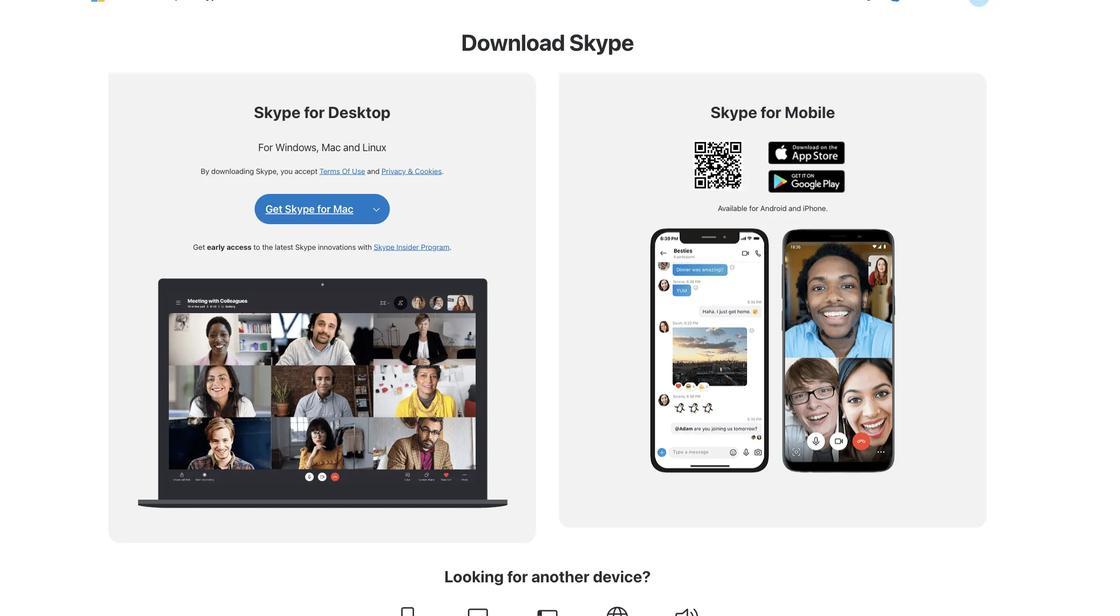 Task type: describe. For each thing, give the bounding box(es) containing it.
get for get skype for mac
[[265, 203, 283, 215]]

download on the appstore image
[[768, 141, 845, 164]]

get it on google play image
[[768, 170, 845, 193]]

use
[[352, 167, 365, 175]]

insider
[[396, 242, 419, 251]]

looking
[[444, 567, 504, 586]]

desktop
[[328, 103, 391, 122]]

for for skype for mobile
[[761, 103, 782, 122]]

available
[[718, 204, 747, 213]]

cookies
[[415, 167, 442, 175]]

privacy
[[382, 167, 406, 175]]

you
[[281, 167, 293, 175]]

with
[[358, 242, 372, 251]]

download skype through qr code image
[[693, 140, 743, 190]]

 link
[[889, 0, 900, 2]]

downloading
[[211, 167, 254, 175]]

for for skype for desktop
[[304, 103, 325, 122]]

latest
[[275, 242, 293, 251]]

. for privacy & cookies
[[442, 167, 444, 175]]

access
[[227, 242, 252, 251]]

terms of use link
[[319, 167, 365, 175]]

by downloading skype, you accept terms of use and privacy & cookies .
[[201, 167, 444, 175]]

terms
[[319, 167, 340, 175]]

for windows, mac and linux
[[258, 141, 386, 153]]

another
[[531, 567, 590, 586]]

get for get early access to the latest skype innovations with skype insider program .
[[193, 242, 205, 251]]

linux
[[363, 141, 386, 153]]

of
[[342, 167, 350, 175]]

for for available for android and iphone.
[[749, 204, 759, 213]]

available for android and iphone.
[[718, 204, 828, 213]]

1 vertical spatial and
[[367, 167, 380, 175]]



Task type: locate. For each thing, give the bounding box(es) containing it.
skype for mobile
[[711, 103, 835, 122]]

for up get early access to the latest skype innovations with skype insider program .
[[317, 203, 331, 215]]

skype on mobile device image
[[650, 225, 896, 476]]

. right insider
[[450, 242, 452, 251]]

get skype for mac link
[[265, 202, 353, 216]]

1 horizontal spatial .
[[450, 242, 452, 251]]

get
[[265, 203, 283, 215], [193, 242, 205, 251]]

0 vertical spatial mac
[[322, 141, 341, 153]]

mac
[[322, 141, 341, 153], [333, 203, 353, 215]]

0 vertical spatial .
[[442, 167, 444, 175]]

and left iphone.
[[789, 204, 801, 213]]

mac up terms
[[322, 141, 341, 153]]

looking for another device?
[[444, 567, 651, 586]]

0 horizontal spatial get
[[193, 242, 205, 251]]

for left mobile
[[761, 103, 782, 122]]

get early access to the latest skype innovations with skype insider program .
[[193, 242, 452, 251]]

iphone.
[[803, 204, 828, 213]]

skype,
[[256, 167, 279, 175]]

for up for windows, mac and linux
[[304, 103, 325, 122]]

windows,
[[275, 141, 319, 153]]

0 vertical spatial get
[[265, 203, 283, 215]]

.
[[442, 167, 444, 175], [450, 242, 452, 251]]

mac down terms of use link
[[333, 203, 353, 215]]

. right &
[[442, 167, 444, 175]]

1 vertical spatial get
[[193, 242, 205, 251]]

menu bar
[[91, 0, 1004, 41]]

download skype
[[461, 29, 634, 56]]

0 horizontal spatial and
[[343, 141, 360, 153]]

accept
[[295, 167, 318, 175]]

to
[[253, 242, 260, 251]]

skype insider program link
[[374, 242, 450, 251]]

&
[[408, 167, 413, 175]]

for left android
[[749, 204, 759, 213]]

and
[[343, 141, 360, 153], [367, 167, 380, 175], [789, 204, 801, 213]]

get skype for mac
[[265, 203, 353, 215]]

1 vertical spatial mac
[[333, 203, 353, 215]]

for for looking for another device?
[[507, 567, 528, 586]]

2 vertical spatial and
[[789, 204, 801, 213]]

the
[[262, 242, 273, 251]]

2 horizontal spatial and
[[789, 204, 801, 213]]

and right use
[[367, 167, 380, 175]]

innovations
[[318, 242, 356, 251]]

1 vertical spatial .
[[450, 242, 452, 251]]

and left linux
[[343, 141, 360, 153]]

skype for desktop
[[254, 103, 391, 122]]

1 horizontal spatial and
[[367, 167, 380, 175]]

early
[[207, 242, 225, 251]]

1 horizontal spatial get
[[265, 203, 283, 215]]

for left another
[[507, 567, 528, 586]]

0 vertical spatial and
[[343, 141, 360, 153]]

program
[[421, 242, 450, 251]]

and for available for android and iphone.
[[789, 204, 801, 213]]

privacy & cookies link
[[382, 167, 442, 175]]

android
[[760, 204, 787, 213]]

get up the
[[265, 203, 283, 215]]

download
[[461, 29, 565, 56]]

and for for windows, mac and linux
[[343, 141, 360, 153]]

get left early
[[193, 242, 205, 251]]

by
[[201, 167, 209, 175]]

. for skype insider program
[[450, 242, 452, 251]]

0 horizontal spatial .
[[442, 167, 444, 175]]

microsoft image
[[91, 0, 153, 2]]

for
[[258, 141, 273, 153]]

mobile
[[785, 103, 835, 122]]

skype
[[569, 29, 634, 56], [254, 103, 301, 122], [711, 103, 757, 122], [285, 203, 315, 215], [295, 242, 316, 251], [374, 242, 395, 251]]

for
[[304, 103, 325, 122], [761, 103, 782, 122], [317, 203, 331, 215], [749, 204, 759, 213], [507, 567, 528, 586]]

skype inside get skype for mac link
[[285, 203, 315, 215]]

device?
[[593, 567, 651, 586]]



